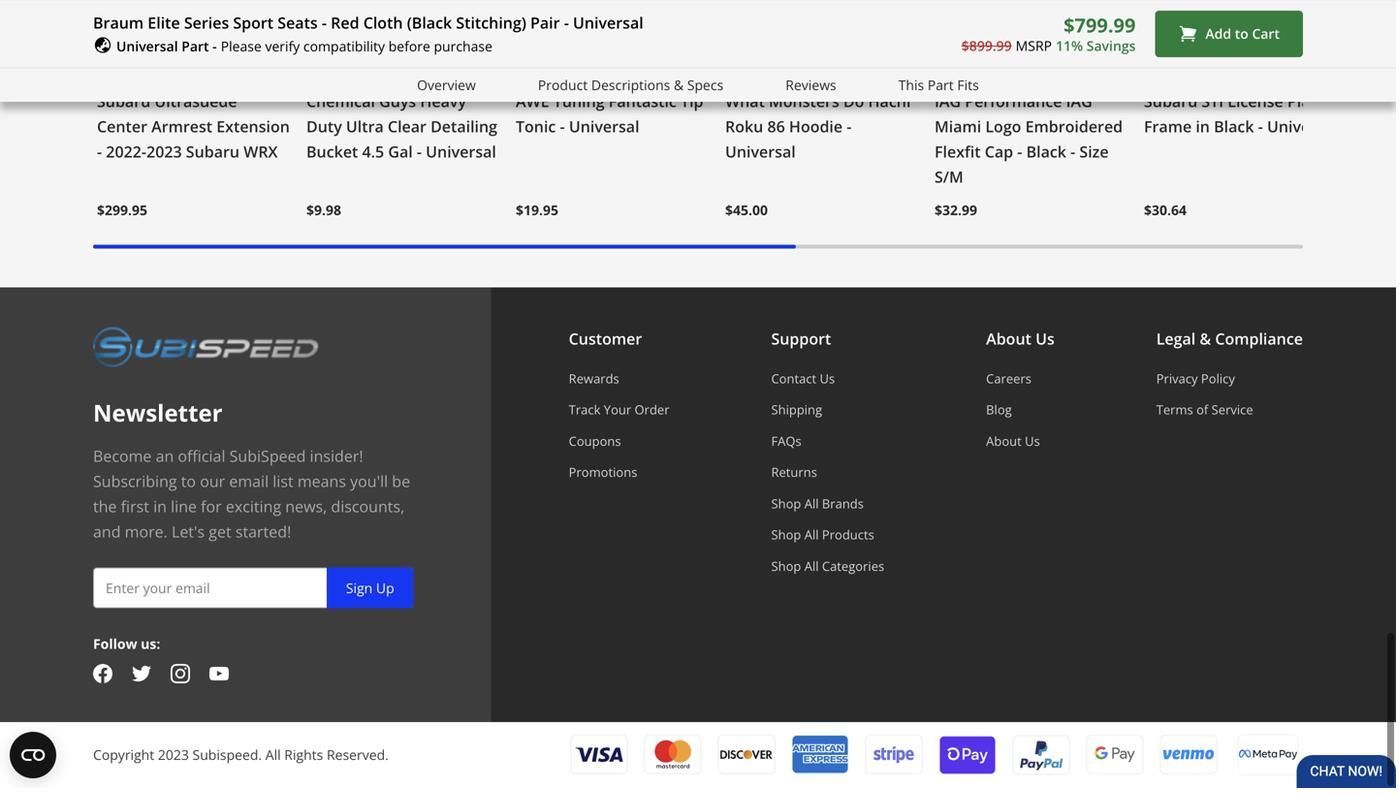Task type: describe. For each thing, give the bounding box(es) containing it.
returns link
[[772, 464, 885, 482]]

shop all brands link
[[772, 495, 885, 513]]

universal part - please verify compatibility before purchase
[[116, 37, 493, 56]]

email
[[229, 471, 269, 492]]

- down series in the top left of the page
[[213, 37, 217, 56]]

add to cart
[[1206, 25, 1280, 43]]

- left the size
[[1071, 142, 1076, 163]]

in inside become an official subispeed insider! subscribing to our email list means you'll be the first in line for exciting news, discounts, and more. let's get started!
[[153, 496, 167, 517]]

logo
[[986, 116, 1022, 137]]

shop for shop all categories
[[772, 558, 802, 576]]

shop all categories link
[[772, 558, 885, 576]]

legal
[[1157, 329, 1196, 350]]

plate
[[1288, 91, 1326, 112]]

universal inside awe tuning awe tuning fantastic tip tonic - universal
[[569, 116, 640, 137]]

contact
[[772, 370, 817, 388]]

returns
[[772, 464, 818, 482]]

black inside subispeed subaru sti license plate frame in black - universal
[[1215, 116, 1255, 137]]

$799.99 $899.99 msrp 11% savings
[[962, 12, 1136, 55]]

$30.64
[[1145, 201, 1187, 220]]

(black
[[407, 13, 452, 33]]

2 chemical from the top
[[307, 91, 375, 112]]

1 vertical spatial monsters
[[769, 91, 840, 112]]

$799.99
[[1064, 12, 1136, 39]]

wrx
[[244, 142, 278, 163]]

reserved.
[[327, 746, 389, 765]]

rights
[[284, 746, 323, 765]]

hachi
[[869, 91, 911, 112]]

subaru subaru ultrasuede center armrest extension - 2022-2023 subaru wrx
[[97, 67, 290, 163]]

careers
[[987, 370, 1032, 388]]

$19.95
[[516, 201, 559, 220]]

stitching)
[[456, 13, 527, 33]]

contact us
[[772, 370, 835, 388]]

universal inside subispeed subaru sti license plate frame in black - universal
[[1268, 116, 1338, 137]]

track
[[569, 402, 601, 419]]

descriptions
[[592, 76, 671, 94]]

this part fits
[[899, 76, 979, 94]]

compliance
[[1216, 329, 1304, 350]]

1 what from the top
[[726, 67, 759, 85]]

- inside the subaru subaru ultrasuede center armrest extension - 2022-2023 subaru wrx
[[97, 142, 102, 163]]

verify
[[265, 37, 300, 56]]

fantastic
[[609, 91, 677, 112]]

1 vertical spatial guys
[[379, 91, 416, 112]]

amex image
[[791, 735, 850, 776]]

this
[[899, 76, 925, 94]]

black inside iag performance iag performance iag miami logo embroidered flexfit cap - black - size s/m
[[1027, 142, 1067, 163]]

metapay image
[[1240, 751, 1298, 761]]

1 vertical spatial 2023
[[158, 746, 189, 765]]

means
[[298, 471, 346, 492]]

1 vertical spatial do
[[844, 91, 865, 112]]

- right cap
[[1018, 142, 1023, 163]]

promotions link
[[569, 464, 670, 482]]

policy
[[1202, 370, 1236, 388]]

please
[[221, 37, 262, 56]]

1 vertical spatial tuning
[[554, 91, 605, 112]]

brands
[[822, 495, 864, 513]]

terms
[[1157, 402, 1194, 419]]

sti
[[1202, 91, 1224, 112]]

- inside the what monsters do what monsters do hachi roku 86 hoodie - universal
[[847, 116, 852, 137]]

shop all products link
[[772, 527, 885, 544]]

tonic
[[516, 116, 556, 137]]

legal & compliance
[[1157, 329, 1304, 350]]

2022-
[[106, 142, 147, 163]]

facebook logo image
[[93, 665, 113, 684]]

promotions
[[569, 464, 638, 482]]

part for universal
[[182, 37, 209, 56]]

armrest
[[151, 116, 213, 137]]

terms of service
[[1157, 402, 1254, 419]]

this part fits link
[[899, 74, 979, 97]]

shop all brands
[[772, 495, 864, 513]]

2 awe from the top
[[516, 91, 550, 112]]

customer
[[569, 329, 642, 350]]

iag up miami
[[935, 91, 961, 112]]

twitter logo image
[[132, 665, 151, 684]]

series
[[184, 13, 229, 33]]

blog
[[987, 402, 1012, 419]]

faqs link
[[772, 433, 885, 450]]

become an official subispeed insider! subscribing to our email list means you'll be the first in line for exciting news, discounts, and more. let's get started!
[[93, 446, 410, 543]]

ultrasuede
[[155, 91, 237, 112]]

to inside button
[[1235, 25, 1249, 43]]

$9.98
[[307, 201, 341, 220]]

2 about us from the top
[[987, 433, 1041, 450]]

miami
[[935, 116, 982, 137]]

shop for shop all products
[[772, 527, 802, 544]]

compatibility
[[304, 37, 385, 56]]

red
[[331, 13, 359, 33]]

1 about us from the top
[[987, 329, 1055, 350]]

- inside chemical guys chemical guys heavy duty ultra clear detailing bucket 4.5 gal - universal
[[417, 142, 422, 163]]

size
[[1080, 142, 1109, 163]]

0 vertical spatial &
[[674, 76, 684, 94]]

careers link
[[987, 370, 1055, 388]]

0 vertical spatial us
[[1036, 329, 1055, 350]]

- left red
[[322, 13, 327, 33]]

$32.99
[[935, 201, 978, 220]]

braum
[[93, 13, 144, 33]]

seats
[[278, 13, 318, 33]]

let's
[[172, 522, 205, 543]]

all for categories
[[805, 558, 819, 576]]

4.5
[[362, 142, 384, 163]]

before
[[389, 37, 431, 56]]

exciting
[[226, 496, 281, 517]]

2 what from the top
[[726, 91, 765, 112]]

subispeed logo image
[[93, 327, 319, 367]]

track your order
[[569, 402, 670, 419]]

Enter your email text field
[[93, 568, 414, 609]]

more.
[[125, 522, 168, 543]]

follow
[[93, 635, 137, 654]]

gal
[[388, 142, 413, 163]]

ultra
[[346, 116, 384, 137]]

first
[[121, 496, 149, 517]]

universal down elite
[[116, 37, 178, 56]]

subaru inside subispeed subaru sti license plate frame in black - universal
[[1145, 91, 1198, 112]]

iag left "fits"
[[935, 67, 957, 85]]

cap
[[985, 142, 1014, 163]]

started!
[[236, 522, 291, 543]]

in inside subispeed subaru sti license plate frame in black - universal
[[1196, 116, 1210, 137]]

1 vertical spatial performance
[[965, 91, 1063, 112]]

blog link
[[987, 402, 1055, 419]]

copyright
[[93, 746, 154, 765]]



Task type: locate. For each thing, give the bounding box(es) containing it.
rewards
[[569, 370, 620, 388]]

subscribing
[[93, 471, 177, 492]]

privacy policy
[[1157, 370, 1236, 388]]

0 horizontal spatial &
[[674, 76, 684, 94]]

elite
[[148, 13, 180, 33]]

0 horizontal spatial part
[[182, 37, 209, 56]]

0 horizontal spatial subispeed
[[230, 446, 306, 467]]

2 shop from the top
[[772, 527, 802, 544]]

performance up logo at the top of page
[[965, 91, 1063, 112]]

be
[[392, 471, 410, 492]]

2023 right copyright
[[158, 746, 189, 765]]

0 vertical spatial monsters
[[762, 67, 822, 85]]

privacy policy link
[[1157, 370, 1304, 388]]

all for products
[[805, 527, 819, 544]]

news,
[[285, 496, 327, 517]]

us:
[[141, 635, 160, 654]]

$899.99
[[962, 37, 1012, 55]]

purchase
[[434, 37, 493, 56]]

shop for shop all brands
[[772, 495, 802, 513]]

0 vertical spatial in
[[1196, 116, 1210, 137]]

universal down plate on the top right
[[1268, 116, 1338, 137]]

tuning down pair
[[548, 67, 591, 85]]

black down embroidered
[[1027, 142, 1067, 163]]

us up shipping link
[[820, 370, 835, 388]]

0 vertical spatial do
[[826, 67, 844, 85]]

iag up embroidered
[[1067, 91, 1093, 112]]

2 vertical spatial shop
[[772, 558, 802, 576]]

universal inside chemical guys chemical guys heavy duty ultra clear detailing bucket 4.5 gal - universal
[[426, 142, 496, 163]]

1 vertical spatial us
[[820, 370, 835, 388]]

cloth
[[363, 13, 403, 33]]

1 vertical spatial about us
[[987, 433, 1041, 450]]

detailing
[[431, 116, 498, 137]]

about
[[987, 329, 1032, 350], [987, 433, 1022, 450]]

us
[[1036, 329, 1055, 350], [820, 370, 835, 388], [1025, 433, 1041, 450]]

what
[[726, 67, 759, 85], [726, 91, 765, 112]]

guys up clear
[[379, 91, 416, 112]]

0 vertical spatial subispeed
[[1145, 67, 1211, 85]]

- inside subispeed subaru sti license plate frame in black - universal
[[1259, 116, 1264, 137]]

us for the about us link
[[1025, 433, 1041, 450]]

- right gal
[[417, 142, 422, 163]]

products
[[822, 527, 875, 544]]

$45.00
[[726, 201, 768, 220]]

subispeed inside subispeed subaru sti license plate frame in black - universal
[[1145, 67, 1211, 85]]

venmo image
[[1160, 735, 1218, 777]]

subispeed subaru sti license plate frame in black - universal
[[1145, 67, 1338, 137]]

shop down shop all products
[[772, 558, 802, 576]]

universal down "86"
[[726, 142, 796, 163]]

& left specs
[[674, 76, 684, 94]]

in down sti
[[1196, 116, 1210, 137]]

about us link
[[987, 433, 1055, 450]]

shop down returns
[[772, 495, 802, 513]]

about down blog
[[987, 433, 1022, 450]]

performance
[[961, 67, 1043, 85], [965, 91, 1063, 112]]

do left hachi
[[844, 91, 865, 112]]

0 horizontal spatial in
[[153, 496, 167, 517]]

0 vertical spatial about us
[[987, 329, 1055, 350]]

the
[[93, 496, 117, 517]]

cart
[[1253, 25, 1280, 43]]

follow us:
[[93, 635, 160, 654]]

all down shop all brands at the right
[[805, 527, 819, 544]]

add
[[1206, 25, 1232, 43]]

0 vertical spatial shop
[[772, 495, 802, 513]]

universal down the fantastic on the left top of page
[[569, 116, 640, 137]]

about up careers
[[987, 329, 1032, 350]]

1 shop from the top
[[772, 495, 802, 513]]

2023 down armrest
[[147, 142, 182, 163]]

insider!
[[310, 446, 363, 467]]

us for contact us link
[[820, 370, 835, 388]]

1 vertical spatial subispeed
[[230, 446, 306, 467]]

visa image
[[570, 735, 629, 776]]

of
[[1197, 402, 1209, 419]]

add to cart button
[[1156, 11, 1304, 58]]

chemical down compatibility
[[307, 67, 364, 85]]

stripe image
[[865, 735, 923, 776]]

reviews
[[786, 76, 837, 94]]

fits
[[958, 76, 979, 94]]

0 horizontal spatial to
[[181, 471, 196, 492]]

1 horizontal spatial black
[[1215, 116, 1255, 137]]

us down blog link
[[1025, 433, 1041, 450]]

part down series in the top left of the page
[[182, 37, 209, 56]]

1 horizontal spatial &
[[1200, 329, 1212, 350]]

0 vertical spatial about
[[987, 329, 1032, 350]]

us up careers link
[[1036, 329, 1055, 350]]

youtube logo image
[[210, 665, 229, 684]]

1 vertical spatial black
[[1027, 142, 1067, 163]]

iag performance iag performance iag miami logo embroidered flexfit cap - black - size s/m
[[935, 67, 1123, 188]]

1 vertical spatial what
[[726, 91, 765, 112]]

mastercard image
[[644, 735, 702, 776]]

1 vertical spatial chemical
[[307, 91, 375, 112]]

get
[[209, 522, 232, 543]]

duty
[[307, 116, 342, 137]]

& right legal
[[1200, 329, 1212, 350]]

part
[[182, 37, 209, 56], [928, 76, 954, 94]]

0 vertical spatial what
[[726, 67, 759, 85]]

specs
[[688, 76, 724, 94]]

tuning
[[548, 67, 591, 85], [554, 91, 605, 112]]

to inside become an official subispeed insider! subscribing to our email list means you'll be the first in line for exciting news, discounts, and more. let's get started!
[[181, 471, 196, 492]]

86
[[768, 116, 785, 137]]

open widget image
[[10, 732, 56, 779]]

- right pair
[[564, 13, 569, 33]]

subispeed
[[1145, 67, 1211, 85], [230, 446, 306, 467]]

newsletter
[[93, 398, 223, 429]]

- left 2022-
[[97, 142, 102, 163]]

tip
[[681, 91, 704, 112]]

1 vertical spatial part
[[928, 76, 954, 94]]

guys down the before
[[368, 67, 399, 85]]

clear
[[388, 116, 427, 137]]

1 vertical spatial shop
[[772, 527, 802, 544]]

all left rights
[[266, 746, 281, 765]]

0 vertical spatial black
[[1215, 116, 1255, 137]]

subispeed up sti
[[1145, 67, 1211, 85]]

reviews link
[[786, 74, 837, 97]]

1 about from the top
[[987, 329, 1032, 350]]

in
[[1196, 116, 1210, 137], [153, 496, 167, 517]]

coupons
[[569, 433, 621, 450]]

coupons link
[[569, 433, 670, 450]]

service
[[1212, 402, 1254, 419]]

what right specs
[[726, 67, 759, 85]]

- right hoodie
[[847, 116, 852, 137]]

0 vertical spatial tuning
[[548, 67, 591, 85]]

what up the roku
[[726, 91, 765, 112]]

track your order link
[[569, 402, 670, 419]]

1 horizontal spatial in
[[1196, 116, 1210, 137]]

guys
[[368, 67, 399, 85], [379, 91, 416, 112]]

black down sti
[[1215, 116, 1255, 137]]

universal right pair
[[573, 13, 644, 33]]

all left brands
[[805, 495, 819, 513]]

extension
[[217, 116, 290, 137]]

product descriptions & specs
[[538, 76, 724, 94]]

and
[[93, 522, 121, 543]]

3 shop from the top
[[772, 558, 802, 576]]

tuning up tonic
[[554, 91, 605, 112]]

about us down blog link
[[987, 433, 1041, 450]]

0 vertical spatial guys
[[368, 67, 399, 85]]

awe
[[516, 67, 545, 85], [516, 91, 550, 112]]

0 vertical spatial to
[[1235, 25, 1249, 43]]

braum elite series sport seats - red cloth (black stitching) pair - universal
[[93, 13, 644, 33]]

to right add at the right top
[[1235, 25, 1249, 43]]

you'll
[[350, 471, 388, 492]]

shop all products
[[772, 527, 875, 544]]

shop down shop all brands at the right
[[772, 527, 802, 544]]

0 vertical spatial chemical
[[307, 67, 364, 85]]

2 vertical spatial us
[[1025, 433, 1041, 450]]

universal inside the what monsters do what monsters do hachi roku 86 hoodie - universal
[[726, 142, 796, 163]]

1 chemical from the top
[[307, 67, 364, 85]]

all down shop all products
[[805, 558, 819, 576]]

1 vertical spatial about
[[987, 433, 1022, 450]]

subispeed up list
[[230, 446, 306, 467]]

- inside awe tuning awe tuning fantastic tip tonic - universal
[[560, 116, 565, 137]]

1 vertical spatial awe
[[516, 91, 550, 112]]

monsters up hoodie
[[769, 91, 840, 112]]

0 vertical spatial performance
[[961, 67, 1043, 85]]

performance down $899.99
[[961, 67, 1043, 85]]

monsters
[[762, 67, 822, 85], [769, 91, 840, 112]]

part left "fits"
[[928, 76, 954, 94]]

1 horizontal spatial subispeed
[[1145, 67, 1211, 85]]

about us up careers link
[[987, 329, 1055, 350]]

categories
[[822, 558, 885, 576]]

discounts,
[[331, 496, 405, 517]]

instagram logo image
[[171, 665, 190, 684]]

shoppay image
[[939, 735, 997, 777]]

0 horizontal spatial black
[[1027, 142, 1067, 163]]

2023 inside the subaru subaru ultrasuede center armrest extension - 2022-2023 subaru wrx
[[147, 142, 182, 163]]

-
[[322, 13, 327, 33], [564, 13, 569, 33], [213, 37, 217, 56], [560, 116, 565, 137], [847, 116, 852, 137], [1259, 116, 1264, 137], [97, 142, 102, 163], [417, 142, 422, 163], [1018, 142, 1023, 163], [1071, 142, 1076, 163]]

0 vertical spatial 2023
[[147, 142, 182, 163]]

subispeed inside become an official subispeed insider! subscribing to our email list means you'll be the first in line for exciting news, discounts, and more. let's get started!
[[230, 446, 306, 467]]

up
[[376, 579, 394, 598]]

1 awe from the top
[[516, 67, 545, 85]]

1 horizontal spatial to
[[1235, 25, 1249, 43]]

1 vertical spatial in
[[153, 496, 167, 517]]

googlepay image
[[1086, 735, 1145, 777]]

overview
[[417, 76, 476, 94]]

contact us link
[[772, 370, 885, 388]]

1 vertical spatial to
[[181, 471, 196, 492]]

discover image
[[718, 735, 776, 776]]

1 horizontal spatial part
[[928, 76, 954, 94]]

iag
[[935, 67, 957, 85], [935, 91, 961, 112], [1067, 91, 1093, 112]]

chemical up duty
[[307, 91, 375, 112]]

do up hoodie
[[826, 67, 844, 85]]

to left our
[[181, 471, 196, 492]]

line
[[171, 496, 197, 517]]

- right tonic
[[560, 116, 565, 137]]

sport
[[233, 13, 274, 33]]

official
[[178, 446, 225, 467]]

monsters up "86"
[[762, 67, 822, 85]]

universal down detailing
[[426, 142, 496, 163]]

all for brands
[[805, 495, 819, 513]]

sign up
[[346, 579, 394, 598]]

part for this
[[928, 76, 954, 94]]

2 about from the top
[[987, 433, 1022, 450]]

become
[[93, 446, 152, 467]]

paypal image
[[1013, 735, 1071, 777]]

0 vertical spatial part
[[182, 37, 209, 56]]

our
[[200, 471, 225, 492]]

1 vertical spatial &
[[1200, 329, 1212, 350]]

0 vertical spatial awe
[[516, 67, 545, 85]]

frame
[[1145, 116, 1192, 137]]

bucket
[[307, 142, 358, 163]]

shipping link
[[772, 402, 885, 419]]

in left line
[[153, 496, 167, 517]]

- down license on the right
[[1259, 116, 1264, 137]]

for
[[201, 496, 222, 517]]



Task type: vqa. For each thing, say whether or not it's contained in the screenshot.


